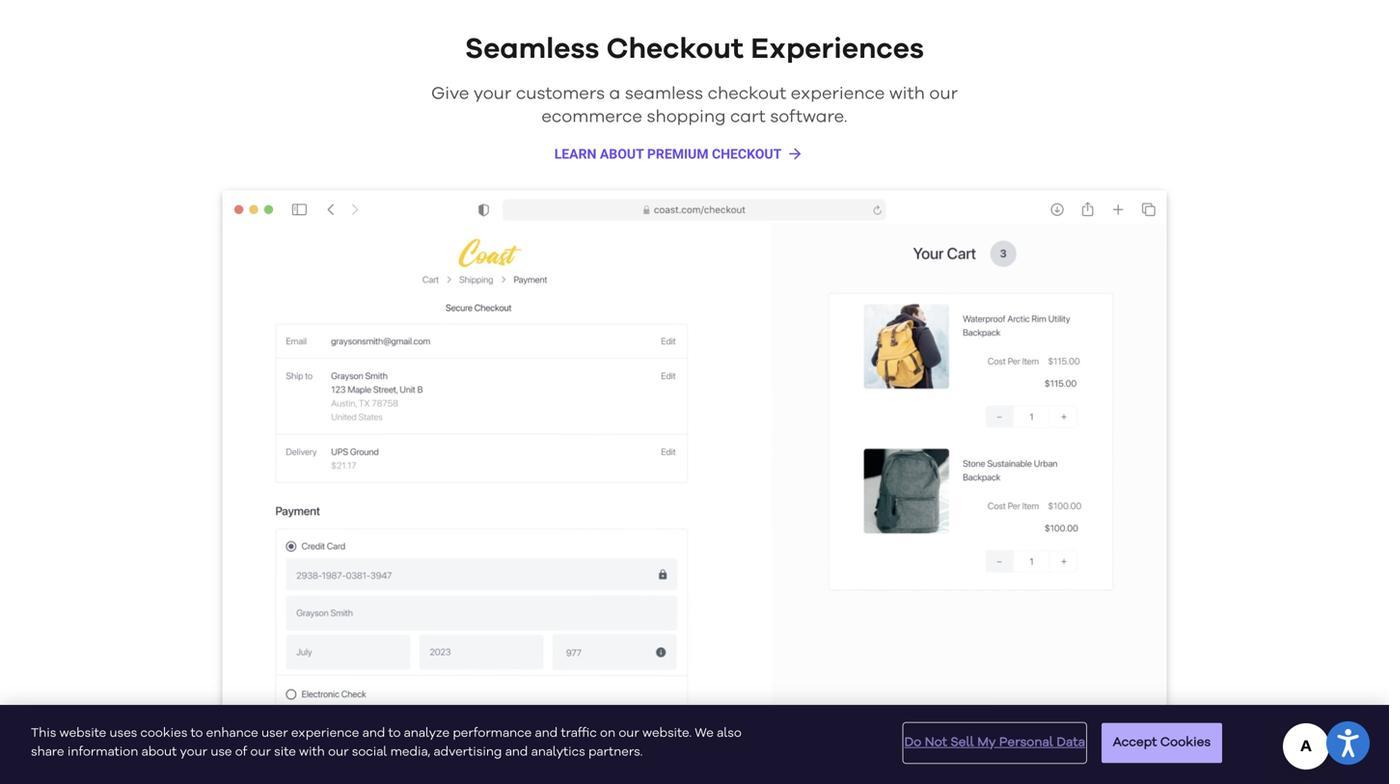 Task type: describe. For each thing, give the bounding box(es) containing it.
analytics
[[531, 747, 586, 759]]

traffic
[[561, 728, 597, 740]]

accept cookies button
[[1102, 724, 1223, 764]]

we
[[695, 728, 714, 740]]

social
[[352, 747, 387, 759]]

cookies
[[1161, 737, 1211, 750]]

data
[[1057, 737, 1086, 750]]

information
[[67, 747, 138, 759]]

checkout
[[708, 85, 787, 102]]

website
[[59, 728, 106, 740]]

about
[[141, 747, 177, 759]]

use
[[211, 747, 232, 759]]

do not sell my personal data
[[905, 737, 1086, 750]]

not
[[925, 737, 948, 750]]

2 to from the left
[[388, 728, 401, 740]]

checkout
[[607, 35, 744, 64]]

accept
[[1113, 737, 1158, 750]]

2 horizontal spatial and
[[535, 728, 558, 740]]

1 to from the left
[[191, 728, 203, 740]]

site
[[274, 747, 296, 759]]

cart
[[731, 108, 766, 126]]

give
[[431, 85, 469, 102]]

learn about premium checkout arrow_forward
[[555, 145, 804, 163]]

shopping
[[647, 108, 726, 126]]

partners.
[[589, 747, 643, 759]]

with inside give your customers a seamless checkout experience with our ecommerce shopping cart software.
[[890, 85, 925, 102]]



Task type: locate. For each thing, give the bounding box(es) containing it.
1 vertical spatial with
[[299, 747, 325, 759]]

enhance
[[206, 728, 258, 740]]

experience up site
[[291, 728, 359, 740]]

uses
[[110, 728, 137, 740]]

your
[[474, 85, 512, 102], [180, 747, 208, 759]]

my
[[978, 737, 996, 750]]

give your customers a seamless checkout experience with our ecommerce shopping cart software.
[[431, 85, 958, 126]]

media,
[[391, 747, 431, 759]]

do not sell my personal data button
[[905, 724, 1086, 763]]

accept cookies
[[1113, 737, 1211, 750]]

of
[[235, 747, 247, 759]]

analyze
[[404, 728, 450, 740]]

0 vertical spatial with
[[890, 85, 925, 102]]

to up media,
[[388, 728, 401, 740]]

do
[[905, 737, 922, 750]]

this website uses cookies to enhance user experience and to analyze performance and traffic on our website. we also share information about your use of our site with our social media, advertising and analytics partners.
[[31, 728, 742, 759]]

privacy alert dialog
[[0, 705, 1390, 785]]

share
[[31, 747, 64, 759]]

experience inside this website uses cookies to enhance user experience and to analyze performance and traffic on our website. we also share information about your use of our site with our social media, advertising and analytics partners.
[[291, 728, 359, 740]]

1 horizontal spatial to
[[388, 728, 401, 740]]

ecommerce
[[542, 108, 643, 126]]

about
[[600, 146, 644, 162]]

0 horizontal spatial your
[[180, 747, 208, 759]]

with
[[890, 85, 925, 102], [299, 747, 325, 759]]

your right give
[[474, 85, 512, 102]]

advertising
[[434, 747, 502, 759]]

our
[[930, 85, 958, 102], [619, 728, 640, 740], [250, 747, 271, 759], [328, 747, 349, 759]]

software.
[[770, 108, 848, 126]]

our inside give your customers a seamless checkout experience with our ecommerce shopping cart software.
[[930, 85, 958, 102]]

and down performance
[[505, 747, 528, 759]]

1 horizontal spatial your
[[474, 85, 512, 102]]

with inside this website uses cookies to enhance user experience and to analyze performance and traffic on our website. we also share information about your use of our site with our social media, advertising and analytics partners.
[[299, 747, 325, 759]]

website.
[[643, 728, 692, 740]]

to right cookies
[[191, 728, 203, 740]]

experience up the software.
[[791, 85, 885, 102]]

checkout
[[712, 146, 782, 162]]

0 vertical spatial experience
[[791, 85, 885, 102]]

open accessibe: accessibility options, statement and help image
[[1338, 730, 1359, 758]]

and
[[363, 728, 385, 740], [535, 728, 558, 740], [505, 747, 528, 759]]

with down experiences
[[890, 85, 925, 102]]

and up analytics
[[535, 728, 558, 740]]

arrow_forward
[[787, 145, 804, 163]]

1 horizontal spatial experience
[[791, 85, 885, 102]]

learn
[[555, 146, 597, 162]]

1 horizontal spatial and
[[505, 747, 528, 759]]

with right site
[[299, 747, 325, 759]]

a
[[610, 85, 621, 102]]

seamless
[[465, 35, 600, 64]]

0 horizontal spatial with
[[299, 747, 325, 759]]

0 horizontal spatial to
[[191, 728, 203, 740]]

your left use
[[180, 747, 208, 759]]

0 vertical spatial your
[[474, 85, 512, 102]]

experiences
[[751, 35, 925, 64]]

this
[[31, 728, 56, 740]]

0 horizontal spatial experience
[[291, 728, 359, 740]]

your inside give your customers a seamless checkout experience with our ecommerce shopping cart software.
[[474, 85, 512, 102]]

to
[[191, 728, 203, 740], [388, 728, 401, 740]]

1 horizontal spatial with
[[890, 85, 925, 102]]

personal
[[1000, 737, 1054, 750]]

video element
[[222, 190, 1167, 722]]

user
[[262, 728, 288, 740]]

on
[[600, 728, 616, 740]]

1 vertical spatial experience
[[291, 728, 359, 740]]

sell
[[951, 737, 975, 750]]

experience
[[791, 85, 885, 102], [291, 728, 359, 740]]

your inside this website uses cookies to enhance user experience and to analyze performance and traffic on our website. we also share information about your use of our site with our social media, advertising and analytics partners.
[[180, 747, 208, 759]]

experience inside give your customers a seamless checkout experience with our ecommerce shopping cart software.
[[791, 85, 885, 102]]

also
[[717, 728, 742, 740]]

customers
[[516, 85, 605, 102]]

seamless checkout experiences
[[465, 35, 925, 64]]

seamless
[[625, 85, 704, 102]]

1 vertical spatial your
[[180, 747, 208, 759]]

0 horizontal spatial and
[[363, 728, 385, 740]]

and up the social at the left of the page
[[363, 728, 385, 740]]

cookies
[[140, 728, 188, 740]]

performance
[[453, 728, 532, 740]]

premium
[[647, 146, 709, 162]]



Task type: vqa. For each thing, say whether or not it's contained in the screenshot.
open accessibe: accessibility options, statement and help image
yes



